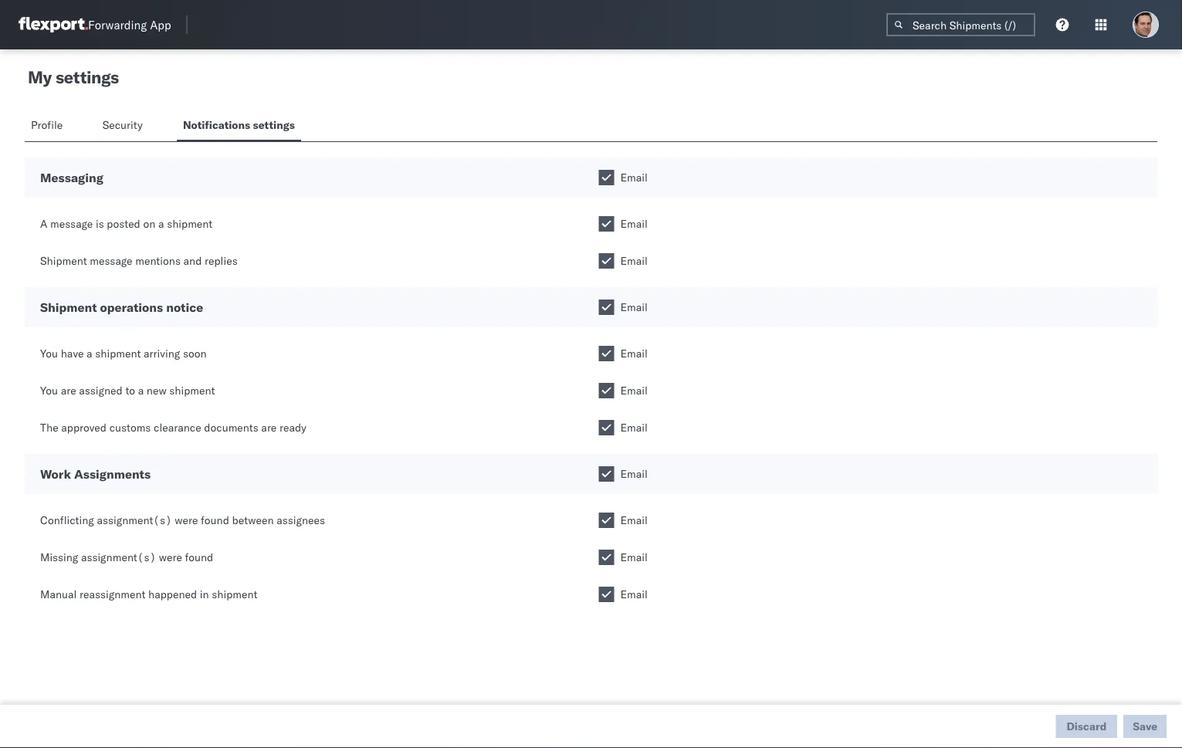 Task type: vqa. For each thing, say whether or not it's contained in the screenshot.
Email for Conflicting assignment(s) were found between assignees
yes



Task type: locate. For each thing, give the bounding box(es) containing it.
1 vertical spatial found
[[185, 551, 213, 564]]

you left have in the top of the page
[[40, 347, 58, 360]]

4 email from the top
[[621, 301, 648, 314]]

2 you from the top
[[40, 384, 58, 397]]

shipment down a
[[40, 254, 87, 268]]

1 vertical spatial message
[[90, 254, 133, 268]]

work assignments
[[40, 467, 151, 482]]

email
[[621, 171, 648, 184], [621, 217, 648, 231], [621, 254, 648, 268], [621, 301, 648, 314], [621, 347, 648, 360], [621, 384, 648, 397], [621, 421, 648, 435], [621, 467, 648, 481], [621, 514, 648, 527], [621, 551, 648, 564], [621, 588, 648, 601]]

have
[[61, 347, 84, 360]]

happened
[[148, 588, 197, 601]]

are left ready
[[261, 421, 277, 435]]

a right to on the bottom left of page
[[138, 384, 144, 397]]

0 horizontal spatial settings
[[56, 66, 119, 88]]

1 shipment from the top
[[40, 254, 87, 268]]

5 email from the top
[[621, 347, 648, 360]]

message for a
[[50, 217, 93, 231]]

7 email from the top
[[621, 421, 648, 435]]

message right a
[[50, 217, 93, 231]]

1 vertical spatial were
[[159, 551, 182, 564]]

settings
[[56, 66, 119, 88], [253, 118, 295, 132]]

1 vertical spatial you
[[40, 384, 58, 397]]

2 email from the top
[[621, 217, 648, 231]]

6 email from the top
[[621, 384, 648, 397]]

message down is
[[90, 254, 133, 268]]

1 email from the top
[[621, 171, 648, 184]]

1 vertical spatial are
[[261, 421, 277, 435]]

you
[[40, 347, 58, 360], [40, 384, 58, 397]]

documents
[[204, 421, 259, 435]]

1 vertical spatial settings
[[253, 118, 295, 132]]

settings for notifications settings
[[253, 118, 295, 132]]

assignees
[[277, 514, 325, 527]]

0 vertical spatial a
[[158, 217, 164, 231]]

were up happened on the bottom left of page
[[159, 551, 182, 564]]

0 vertical spatial you
[[40, 347, 58, 360]]

found for missing assignment(s) were found
[[185, 551, 213, 564]]

0 vertical spatial settings
[[56, 66, 119, 88]]

found
[[201, 514, 229, 527], [185, 551, 213, 564]]

were for missing
[[159, 551, 182, 564]]

0 horizontal spatial a
[[87, 347, 92, 360]]

1 vertical spatial shipment
[[40, 300, 97, 315]]

were left between
[[175, 514, 198, 527]]

mentions
[[135, 254, 181, 268]]

assignment(s) for missing
[[81, 551, 156, 564]]

0 horizontal spatial are
[[61, 384, 76, 397]]

0 vertical spatial were
[[175, 514, 198, 527]]

between
[[232, 514, 274, 527]]

forwarding app
[[88, 17, 171, 32]]

assignment(s) up reassignment
[[81, 551, 156, 564]]

you up the "the"
[[40, 384, 58, 397]]

1 horizontal spatial are
[[261, 421, 277, 435]]

arriving
[[144, 347, 180, 360]]

shipment for shipment operations notice
[[40, 300, 97, 315]]

3 email from the top
[[621, 254, 648, 268]]

9 email from the top
[[621, 514, 648, 527]]

0 vertical spatial are
[[61, 384, 76, 397]]

shipment right new
[[169, 384, 215, 397]]

you are assigned to a new shipment
[[40, 384, 215, 397]]

profile button
[[25, 111, 72, 141]]

settings right my
[[56, 66, 119, 88]]

assigned
[[79, 384, 123, 397]]

None checkbox
[[599, 170, 615, 185], [599, 216, 615, 232], [599, 300, 615, 315], [599, 383, 615, 399], [599, 467, 615, 482], [599, 550, 615, 566], [599, 587, 615, 603], [599, 170, 615, 185], [599, 216, 615, 232], [599, 300, 615, 315], [599, 383, 615, 399], [599, 467, 615, 482], [599, 550, 615, 566], [599, 587, 615, 603]]

shipment
[[167, 217, 213, 231], [95, 347, 141, 360], [169, 384, 215, 397], [212, 588, 258, 601]]

shipment up have in the top of the page
[[40, 300, 97, 315]]

my
[[28, 66, 52, 88]]

shipment up you are assigned to a new shipment
[[95, 347, 141, 360]]

are
[[61, 384, 76, 397], [261, 421, 277, 435]]

found up in
[[185, 551, 213, 564]]

are left assigned
[[61, 384, 76, 397]]

conflicting assignment(s) were found between assignees
[[40, 514, 325, 527]]

11 email from the top
[[621, 588, 648, 601]]

security button
[[96, 111, 152, 141]]

2 shipment from the top
[[40, 300, 97, 315]]

a
[[158, 217, 164, 231], [87, 347, 92, 360], [138, 384, 144, 397]]

operations
[[100, 300, 163, 315]]

to
[[125, 384, 135, 397]]

approved
[[61, 421, 107, 435]]

shipment right in
[[212, 588, 258, 601]]

reassignment
[[80, 588, 146, 601]]

soon
[[183, 347, 207, 360]]

were
[[175, 514, 198, 527], [159, 551, 182, 564]]

1 horizontal spatial settings
[[253, 118, 295, 132]]

shipment up and
[[167, 217, 213, 231]]

email for work assignments
[[621, 467, 648, 481]]

0 vertical spatial found
[[201, 514, 229, 527]]

email for you are assigned to a new shipment
[[621, 384, 648, 397]]

on
[[143, 217, 156, 231]]

1 vertical spatial assignment(s)
[[81, 551, 156, 564]]

notifications settings
[[183, 118, 295, 132]]

1 horizontal spatial a
[[138, 384, 144, 397]]

1 you from the top
[[40, 347, 58, 360]]

None checkbox
[[599, 253, 615, 269], [599, 346, 615, 362], [599, 420, 615, 436], [599, 513, 615, 528], [599, 253, 615, 269], [599, 346, 615, 362], [599, 420, 615, 436], [599, 513, 615, 528]]

0 vertical spatial message
[[50, 217, 93, 231]]

8 email from the top
[[621, 467, 648, 481]]

assignment(s)
[[97, 514, 172, 527], [81, 551, 156, 564]]

settings inside button
[[253, 118, 295, 132]]

assignment(s) up missing assignment(s) were found
[[97, 514, 172, 527]]

missing assignment(s) were found
[[40, 551, 213, 564]]

10 email from the top
[[621, 551, 648, 564]]

work
[[40, 467, 71, 482]]

found left between
[[201, 514, 229, 527]]

a right have in the top of the page
[[87, 347, 92, 360]]

0 vertical spatial assignment(s)
[[97, 514, 172, 527]]

the
[[40, 421, 58, 435]]

a right on
[[158, 217, 164, 231]]

settings right notifications
[[253, 118, 295, 132]]

shipment
[[40, 254, 87, 268], [40, 300, 97, 315]]

0 vertical spatial shipment
[[40, 254, 87, 268]]

shipment for shipment message mentions and replies
[[40, 254, 87, 268]]

you for you have a shipment arriving soon
[[40, 347, 58, 360]]

email for messaging
[[621, 171, 648, 184]]

in
[[200, 588, 209, 601]]

2 horizontal spatial a
[[158, 217, 164, 231]]

message
[[50, 217, 93, 231], [90, 254, 133, 268]]

email for shipment operations notice
[[621, 301, 648, 314]]



Task type: describe. For each thing, give the bounding box(es) containing it.
you have a shipment arriving soon
[[40, 347, 207, 360]]

new
[[147, 384, 167, 397]]

found for conflicting assignment(s) were found between assignees
[[201, 514, 229, 527]]

email for conflicting assignment(s) were found between assignees
[[621, 514, 648, 527]]

conflicting
[[40, 514, 94, 527]]

assignment(s) for conflicting
[[97, 514, 172, 527]]

manual
[[40, 588, 77, 601]]

forwarding app link
[[19, 17, 171, 32]]

Search Shipments (/) text field
[[887, 13, 1036, 36]]

and
[[184, 254, 202, 268]]

notice
[[166, 300, 203, 315]]

manual reassignment happened in shipment
[[40, 588, 258, 601]]

a message is posted on a shipment
[[40, 217, 213, 231]]

customs
[[109, 421, 151, 435]]

settings for my settings
[[56, 66, 119, 88]]

email for a message is posted on a shipment
[[621, 217, 648, 231]]

2 vertical spatial a
[[138, 384, 144, 397]]

app
[[150, 17, 171, 32]]

replies
[[205, 254, 238, 268]]

email for you have a shipment arriving soon
[[621, 347, 648, 360]]

1 vertical spatial a
[[87, 347, 92, 360]]

messaging
[[40, 170, 103, 185]]

forwarding
[[88, 17, 147, 32]]

were for conflicting
[[175, 514, 198, 527]]

shipment operations notice
[[40, 300, 203, 315]]

is
[[96, 217, 104, 231]]

message for shipment
[[90, 254, 133, 268]]

missing
[[40, 551, 78, 564]]

posted
[[107, 217, 140, 231]]

notifications
[[183, 118, 250, 132]]

email for manual reassignment happened in shipment
[[621, 588, 648, 601]]

clearance
[[154, 421, 201, 435]]

a
[[40, 217, 47, 231]]

security
[[102, 118, 143, 132]]

email for shipment message mentions and replies
[[621, 254, 648, 268]]

flexport. image
[[19, 17, 88, 32]]

notifications settings button
[[177, 111, 301, 141]]

you for you are assigned to a new shipment
[[40, 384, 58, 397]]

my settings
[[28, 66, 119, 88]]

email for missing assignment(s) were found
[[621, 551, 648, 564]]

assignments
[[74, 467, 151, 482]]

ready
[[280, 421, 307, 435]]

email for the approved customs clearance documents are ready
[[621, 421, 648, 435]]

profile
[[31, 118, 63, 132]]

shipment message mentions and replies
[[40, 254, 238, 268]]

the approved customs clearance documents are ready
[[40, 421, 307, 435]]



